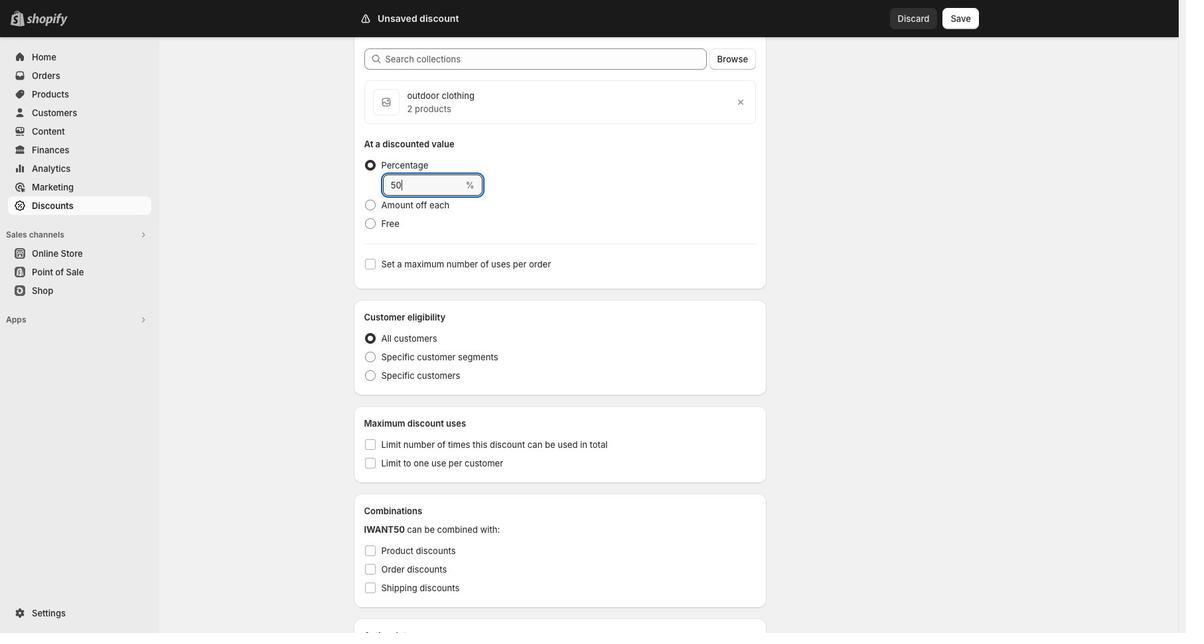 Task type: locate. For each thing, give the bounding box(es) containing it.
None text field
[[383, 175, 463, 196]]



Task type: describe. For each thing, give the bounding box(es) containing it.
shopify image
[[27, 13, 68, 27]]

Search collections text field
[[385, 48, 707, 70]]



Task type: vqa. For each thing, say whether or not it's contained in the screenshot.
0.00 text box
no



